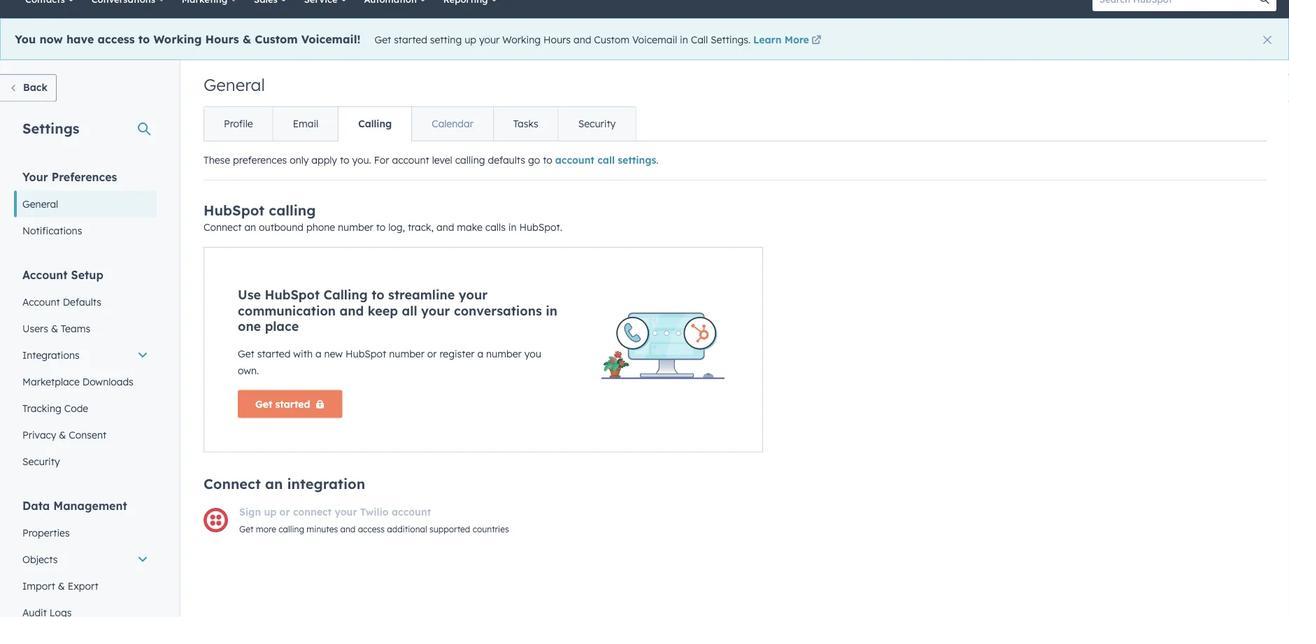 Task type: describe. For each thing, give the bounding box(es) containing it.
hours for and
[[544, 33, 571, 45]]

learn more link
[[754, 33, 824, 48]]

account inside sign up or connect your twilio account get more calling minutes and access additional supported countries
[[392, 506, 431, 518]]

code
[[64, 402, 88, 414]]

one
[[238, 318, 261, 334]]

properties
[[22, 527, 70, 539]]

marketplace downloads link
[[14, 369, 157, 395]]

import & export link
[[14, 573, 157, 599]]

tasks
[[514, 118, 539, 130]]

conversations
[[454, 303, 542, 318]]

account for account setup
[[22, 268, 68, 282]]

have
[[66, 32, 94, 46]]

only
[[290, 154, 309, 166]]

marketplace
[[22, 376, 80, 388]]

an inside hubspot calling connect an outbound phone number to log, track, and make calls in hubspot.
[[245, 221, 256, 233]]

link opens in a new window image
[[812, 34, 822, 48]]

hours for &
[[205, 32, 239, 46]]

to left 'you.'
[[340, 154, 350, 166]]

communication
[[238, 303, 336, 318]]

or inside sign up or connect your twilio account get more calling minutes and access additional supported countries
[[280, 506, 290, 518]]

track,
[[408, 221, 434, 233]]

your preferences element
[[14, 169, 157, 244]]

privacy & consent
[[22, 429, 106, 441]]

calling for minutes
[[279, 524, 304, 534]]

and inside use hubspot calling to streamline your communication and keep all your conversations in one place
[[340, 303, 364, 318]]

hubspot inside get started with a new hubspot number or register a number you own.
[[346, 348, 387, 360]]

security inside account setup element
[[22, 455, 60, 468]]

your inside the you now have access to working hours & custom voicemail! alert
[[479, 33, 500, 45]]

notifications link
[[14, 217, 157, 244]]

export
[[68, 580, 98, 592]]

email link
[[273, 107, 338, 141]]

register
[[440, 348, 475, 360]]

go
[[528, 154, 540, 166]]

access inside sign up or connect your twilio account get more calling minutes and access additional supported countries
[[358, 524, 385, 534]]

number for calling
[[338, 221, 374, 233]]

use hubspot calling to streamline your communication and keep all your conversations in one place
[[238, 287, 558, 334]]

make
[[457, 221, 483, 233]]

0 vertical spatial security link
[[558, 107, 636, 141]]

place
[[265, 318, 299, 334]]

close image
[[1264, 36, 1272, 44]]

up inside the you now have access to working hours & custom voicemail! alert
[[465, 33, 477, 45]]

back
[[23, 81, 48, 93]]

working for to
[[154, 32, 202, 46]]

notifications
[[22, 224, 82, 237]]

tracking code
[[22, 402, 88, 414]]

keep
[[368, 303, 398, 318]]

& for export
[[58, 580, 65, 592]]

import & export
[[22, 580, 98, 592]]

get for get started
[[255, 398, 273, 410]]

link opens in a new window image
[[812, 36, 822, 45]]

new
[[324, 348, 343, 360]]

voicemail
[[633, 33, 678, 45]]

calling link
[[338, 107, 412, 141]]

profile
[[224, 118, 253, 130]]

call
[[691, 33, 708, 45]]

connect
[[293, 506, 332, 518]]

custom for and
[[594, 33, 630, 45]]

downloads
[[82, 376, 134, 388]]

sign up or connect your twilio account get more calling minutes and access additional supported countries
[[239, 506, 509, 534]]

sign up or connect your twilio account button
[[239, 504, 431, 520]]

settings.
[[711, 33, 751, 45]]

your right streamline
[[459, 287, 488, 303]]

objects button
[[14, 546, 157, 573]]

calls
[[486, 221, 506, 233]]

your preferences
[[22, 170, 117, 184]]

in inside use hubspot calling to streamline your communication and keep all your conversations in one place
[[546, 303, 558, 318]]

navigation containing profile
[[204, 106, 636, 141]]

hubspot.
[[520, 221, 563, 233]]

account for account defaults
[[22, 296, 60, 308]]

sign
[[239, 506, 261, 518]]

email
[[293, 118, 319, 130]]

properties link
[[14, 520, 157, 546]]

your inside sign up or connect your twilio account get more calling minutes and access additional supported countries
[[335, 506, 357, 518]]

marketplace downloads
[[22, 376, 134, 388]]

defaults
[[488, 154, 526, 166]]

privacy
[[22, 429, 56, 441]]

to inside hubspot calling connect an outbound phone number to log, track, and make calls in hubspot.
[[376, 221, 386, 233]]

settings
[[22, 119, 79, 137]]

you.
[[352, 154, 372, 166]]

log,
[[389, 221, 405, 233]]

started for use hubspot calling to streamline your communication and keep all your conversations in one place
[[257, 348, 291, 360]]

account left "call" on the top of page
[[556, 154, 595, 166]]

calendar link
[[412, 107, 493, 141]]

users
[[22, 322, 48, 335]]

defaults
[[63, 296, 101, 308]]

preferences
[[52, 170, 117, 184]]

get for get started setting up your working hours and custom voicemail in call settings.
[[375, 33, 391, 45]]

integrations button
[[14, 342, 157, 369]]

2 horizontal spatial number
[[486, 348, 522, 360]]

you
[[525, 348, 542, 360]]

all
[[402, 303, 418, 318]]

get started
[[255, 398, 310, 410]]

account right for
[[392, 154, 430, 166]]

calling set up image
[[599, 281, 729, 379]]

number for started
[[389, 348, 425, 360]]

users & teams
[[22, 322, 90, 335]]

privacy & consent link
[[14, 422, 157, 448]]

own.
[[238, 364, 259, 377]]

supported
[[430, 524, 471, 534]]

these
[[204, 154, 230, 166]]

hubspot inside hubspot calling connect an outbound phone number to log, track, and make calls in hubspot.
[[204, 202, 265, 219]]

hubspot inside use hubspot calling to streamline your communication and keep all your conversations in one place
[[265, 287, 320, 303]]

management
[[53, 499, 127, 513]]

custom for &
[[255, 32, 298, 46]]

calling inside use hubspot calling to streamline your communication and keep all your conversations in one place
[[324, 287, 368, 303]]

apply
[[312, 154, 337, 166]]

use
[[238, 287, 261, 303]]

objects
[[22, 553, 58, 566]]

tracking code link
[[14, 395, 157, 422]]

teams
[[61, 322, 90, 335]]

learn more
[[754, 33, 810, 45]]



Task type: vqa. For each thing, say whether or not it's contained in the screenshot.
a
yes



Task type: locate. For each thing, give the bounding box(es) containing it.
calling up outbound
[[269, 202, 316, 219]]

0 horizontal spatial up
[[264, 506, 277, 518]]

1 horizontal spatial security link
[[558, 107, 636, 141]]

get right the voicemail!
[[375, 33, 391, 45]]

custom left the voicemail!
[[255, 32, 298, 46]]

calling right level
[[455, 154, 485, 166]]

in right calls
[[509, 221, 517, 233]]

now
[[39, 32, 63, 46]]

account defaults link
[[14, 289, 157, 315]]

get for get started with a new hubspot number or register a number you own.
[[238, 348, 255, 360]]

get inside the you now have access to working hours & custom voicemail! alert
[[375, 33, 391, 45]]

general link
[[14, 191, 157, 217]]

more
[[256, 524, 276, 534]]

calling right more
[[279, 524, 304, 534]]

1 vertical spatial or
[[280, 506, 290, 518]]

0 vertical spatial calling
[[455, 154, 485, 166]]

hubspot right new
[[346, 348, 387, 360]]

1 horizontal spatial access
[[358, 524, 385, 534]]

number right phone
[[338, 221, 374, 233]]

for
[[374, 154, 390, 166]]

0 vertical spatial or
[[428, 348, 437, 360]]

calling inside hubspot calling connect an outbound phone number to log, track, and make calls in hubspot.
[[269, 202, 316, 219]]

account call settings link
[[556, 154, 657, 166]]

to right go
[[543, 154, 553, 166]]

get started with a new hubspot number or register a number you own.
[[238, 348, 542, 377]]

connect an integration
[[204, 475, 365, 492]]

1 horizontal spatial an
[[265, 475, 283, 492]]

1 horizontal spatial number
[[389, 348, 425, 360]]

started down place on the left
[[257, 348, 291, 360]]

hubspot up outbound
[[204, 202, 265, 219]]

0 vertical spatial an
[[245, 221, 256, 233]]

1 vertical spatial hubspot
[[265, 287, 320, 303]]

or inside get started with a new hubspot number or register a number you own.
[[428, 348, 437, 360]]

1 vertical spatial up
[[264, 506, 277, 518]]

0 vertical spatial started
[[394, 33, 428, 45]]

& inside data management element
[[58, 580, 65, 592]]

an left outbound
[[245, 221, 256, 233]]

started
[[394, 33, 428, 45], [257, 348, 291, 360], [275, 398, 310, 410]]

with
[[293, 348, 313, 360]]

level
[[432, 154, 453, 166]]

1 horizontal spatial custom
[[594, 33, 630, 45]]

2 vertical spatial in
[[546, 303, 558, 318]]

in right conversations
[[546, 303, 558, 318]]

get inside get started with a new hubspot number or register a number you own.
[[238, 348, 255, 360]]

or left connect
[[280, 506, 290, 518]]

access right have
[[98, 32, 135, 46]]

hubspot up place on the left
[[265, 287, 320, 303]]

custom left voicemail
[[594, 33, 630, 45]]

1 horizontal spatial security
[[579, 118, 616, 130]]

tasks link
[[493, 107, 558, 141]]

2 a from the left
[[478, 348, 484, 360]]

more
[[785, 33, 810, 45]]

& for consent
[[59, 429, 66, 441]]

a
[[316, 348, 322, 360], [478, 348, 484, 360]]

twilio
[[360, 506, 389, 518]]

calling left 'keep'
[[324, 287, 368, 303]]

data
[[22, 499, 50, 513]]

and inside hubspot calling connect an outbound phone number to log, track, and make calls in hubspot.
[[437, 221, 455, 233]]

to inside use hubspot calling to streamline your communication and keep all your conversations in one place
[[372, 287, 385, 303]]

get down own.
[[255, 398, 273, 410]]

account
[[392, 154, 430, 166], [556, 154, 595, 166], [392, 506, 431, 518]]

these preferences only apply to you. for account level calling defaults go to account call settings .
[[204, 154, 659, 166]]

hubspot calling connect an outbound phone number to log, track, and make calls in hubspot.
[[204, 202, 563, 233]]

number down all
[[389, 348, 425, 360]]

account defaults
[[22, 296, 101, 308]]

working for your
[[503, 33, 541, 45]]

general up profile at the left top of page
[[204, 74, 265, 95]]

you now have access to working hours & custom voicemail!
[[15, 32, 361, 46]]

and inside sign up or connect your twilio account get more calling minutes and access additional supported countries
[[341, 524, 356, 534]]

0 horizontal spatial general
[[22, 198, 58, 210]]

.
[[657, 154, 659, 166]]

0 horizontal spatial security
[[22, 455, 60, 468]]

number inside hubspot calling connect an outbound phone number to log, track, and make calls in hubspot.
[[338, 221, 374, 233]]

1 a from the left
[[316, 348, 322, 360]]

to left log,
[[376, 221, 386, 233]]

1 account from the top
[[22, 268, 68, 282]]

account setup
[[22, 268, 103, 282]]

in inside hubspot calling connect an outbound phone number to log, track, and make calls in hubspot.
[[509, 221, 517, 233]]

to left all
[[372, 287, 385, 303]]

calling inside sign up or connect your twilio account get more calling minutes and access additional supported countries
[[279, 524, 304, 534]]

countries
[[473, 524, 509, 534]]

up inside sign up or connect your twilio account get more calling minutes and access additional supported countries
[[264, 506, 277, 518]]

in left call
[[680, 33, 689, 45]]

learn
[[754, 33, 782, 45]]

an up more
[[265, 475, 283, 492]]

account up account defaults
[[22, 268, 68, 282]]

to
[[138, 32, 150, 46], [340, 154, 350, 166], [543, 154, 553, 166], [376, 221, 386, 233], [372, 287, 385, 303]]

2 account from the top
[[22, 296, 60, 308]]

access down twilio
[[358, 524, 385, 534]]

0 vertical spatial hubspot
[[204, 202, 265, 219]]

profile link
[[204, 107, 273, 141]]

0 horizontal spatial in
[[509, 221, 517, 233]]

calling inside 'link'
[[359, 118, 392, 130]]

0 horizontal spatial security link
[[14, 448, 157, 475]]

working
[[154, 32, 202, 46], [503, 33, 541, 45]]

0 horizontal spatial a
[[316, 348, 322, 360]]

hubspot
[[204, 202, 265, 219], [265, 287, 320, 303], [346, 348, 387, 360]]

connect left outbound
[[204, 221, 242, 233]]

0 horizontal spatial or
[[280, 506, 290, 518]]

get up own.
[[238, 348, 255, 360]]

2 vertical spatial started
[[275, 398, 310, 410]]

general inside general link
[[22, 198, 58, 210]]

0 horizontal spatial working
[[154, 32, 202, 46]]

started inside get started with a new hubspot number or register a number you own.
[[257, 348, 291, 360]]

hours
[[205, 32, 239, 46], [544, 33, 571, 45]]

1 vertical spatial calling
[[269, 202, 316, 219]]

0 vertical spatial connect
[[204, 221, 242, 233]]

1 horizontal spatial a
[[478, 348, 484, 360]]

0 vertical spatial general
[[204, 74, 265, 95]]

started down with
[[275, 398, 310, 410]]

up right setting
[[465, 33, 477, 45]]

calling
[[359, 118, 392, 130], [324, 287, 368, 303]]

outbound
[[259, 221, 304, 233]]

1 horizontal spatial up
[[465, 33, 477, 45]]

call
[[598, 154, 615, 166]]

a right the register
[[478, 348, 484, 360]]

import
[[22, 580, 55, 592]]

security link down consent
[[14, 448, 157, 475]]

you now have access to working hours & custom voicemail! alert
[[0, 18, 1290, 60]]

search image
[[1261, 0, 1270, 4]]

number left the you
[[486, 348, 522, 360]]

to right have
[[138, 32, 150, 46]]

Search HubSpot search field
[[1093, 0, 1265, 11]]

account up additional
[[392, 506, 431, 518]]

0 vertical spatial up
[[465, 33, 477, 45]]

1 horizontal spatial working
[[503, 33, 541, 45]]

your right setting
[[479, 33, 500, 45]]

general down 'your'
[[22, 198, 58, 210]]

minutes
[[307, 524, 338, 534]]

0 horizontal spatial number
[[338, 221, 374, 233]]

1 vertical spatial access
[[358, 524, 385, 534]]

or left the register
[[428, 348, 437, 360]]

get down sign
[[239, 524, 254, 534]]

in inside alert
[[680, 33, 689, 45]]

2 vertical spatial calling
[[279, 524, 304, 534]]

1 vertical spatial account
[[22, 296, 60, 308]]

0 horizontal spatial an
[[245, 221, 256, 233]]

your right all
[[421, 303, 450, 318]]

you
[[15, 32, 36, 46]]

general
[[204, 74, 265, 95], [22, 198, 58, 210]]

1 vertical spatial connect
[[204, 475, 261, 492]]

1 connect from the top
[[204, 221, 242, 233]]

access
[[98, 32, 135, 46], [358, 524, 385, 534]]

or
[[428, 348, 437, 360], [280, 506, 290, 518]]

your left twilio
[[335, 506, 357, 518]]

get inside button
[[255, 398, 273, 410]]

started for you now have access to working hours & custom voicemail!
[[394, 33, 428, 45]]

preferences
[[233, 154, 287, 166]]

1 vertical spatial started
[[257, 348, 291, 360]]

calling
[[455, 154, 485, 166], [269, 202, 316, 219], [279, 524, 304, 534]]

tracking
[[22, 402, 61, 414]]

get started button
[[238, 390, 343, 418]]

integration
[[287, 475, 365, 492]]

connect inside hubspot calling connect an outbound phone number to log, track, and make calls in hubspot.
[[204, 221, 242, 233]]

up up more
[[264, 506, 277, 518]]

consent
[[69, 429, 106, 441]]

access inside alert
[[98, 32, 135, 46]]

account up users
[[22, 296, 60, 308]]

1 horizontal spatial general
[[204, 74, 265, 95]]

and inside the you now have access to working hours & custom voicemail! alert
[[574, 33, 592, 45]]

& inside alert
[[243, 32, 251, 46]]

& for teams
[[51, 322, 58, 335]]

security link
[[558, 107, 636, 141], [14, 448, 157, 475]]

your
[[22, 170, 48, 184]]

2 vertical spatial hubspot
[[346, 348, 387, 360]]

0 vertical spatial in
[[680, 33, 689, 45]]

1 vertical spatial in
[[509, 221, 517, 233]]

2 connect from the top
[[204, 475, 261, 492]]

back link
[[0, 74, 57, 102]]

0 horizontal spatial custom
[[255, 32, 298, 46]]

0 horizontal spatial access
[[98, 32, 135, 46]]

security down privacy
[[22, 455, 60, 468]]

1 vertical spatial security link
[[14, 448, 157, 475]]

1 horizontal spatial in
[[546, 303, 558, 318]]

setting
[[430, 33, 462, 45]]

get started setting up your working hours and custom voicemail in call settings.
[[375, 33, 754, 45]]

1 vertical spatial calling
[[324, 287, 368, 303]]

voicemail!
[[301, 32, 361, 46]]

calling up for
[[359, 118, 392, 130]]

number
[[338, 221, 374, 233], [389, 348, 425, 360], [486, 348, 522, 360]]

0 vertical spatial calling
[[359, 118, 392, 130]]

started left setting
[[394, 33, 428, 45]]

connect
[[204, 221, 242, 233], [204, 475, 261, 492]]

search button
[[1254, 0, 1277, 11]]

streamline
[[388, 287, 455, 303]]

1 vertical spatial an
[[265, 475, 283, 492]]

security up "account call settings" link
[[579, 118, 616, 130]]

&
[[243, 32, 251, 46], [51, 322, 58, 335], [59, 429, 66, 441], [58, 580, 65, 592]]

to inside alert
[[138, 32, 150, 46]]

security link up "account call settings" link
[[558, 107, 636, 141]]

1 horizontal spatial or
[[428, 348, 437, 360]]

0 vertical spatial account
[[22, 268, 68, 282]]

started inside button
[[275, 398, 310, 410]]

calling for defaults
[[455, 154, 485, 166]]

additional
[[387, 524, 427, 534]]

1 vertical spatial security
[[22, 455, 60, 468]]

0 horizontal spatial hours
[[205, 32, 239, 46]]

started inside the you now have access to working hours & custom voicemail! alert
[[394, 33, 428, 45]]

data management
[[22, 499, 127, 513]]

setup
[[71, 268, 103, 282]]

account setup element
[[14, 267, 157, 475]]

1 vertical spatial general
[[22, 198, 58, 210]]

navigation
[[204, 106, 636, 141]]

custom
[[255, 32, 298, 46], [594, 33, 630, 45]]

0 vertical spatial access
[[98, 32, 135, 46]]

1 horizontal spatial hours
[[544, 33, 571, 45]]

data management element
[[14, 498, 157, 617]]

connect up sign
[[204, 475, 261, 492]]

a left new
[[316, 348, 322, 360]]

phone
[[307, 221, 335, 233]]

integrations
[[22, 349, 80, 361]]

2 horizontal spatial in
[[680, 33, 689, 45]]

get inside sign up or connect your twilio account get more calling minutes and access additional supported countries
[[239, 524, 254, 534]]

0 vertical spatial security
[[579, 118, 616, 130]]

security
[[579, 118, 616, 130], [22, 455, 60, 468]]



